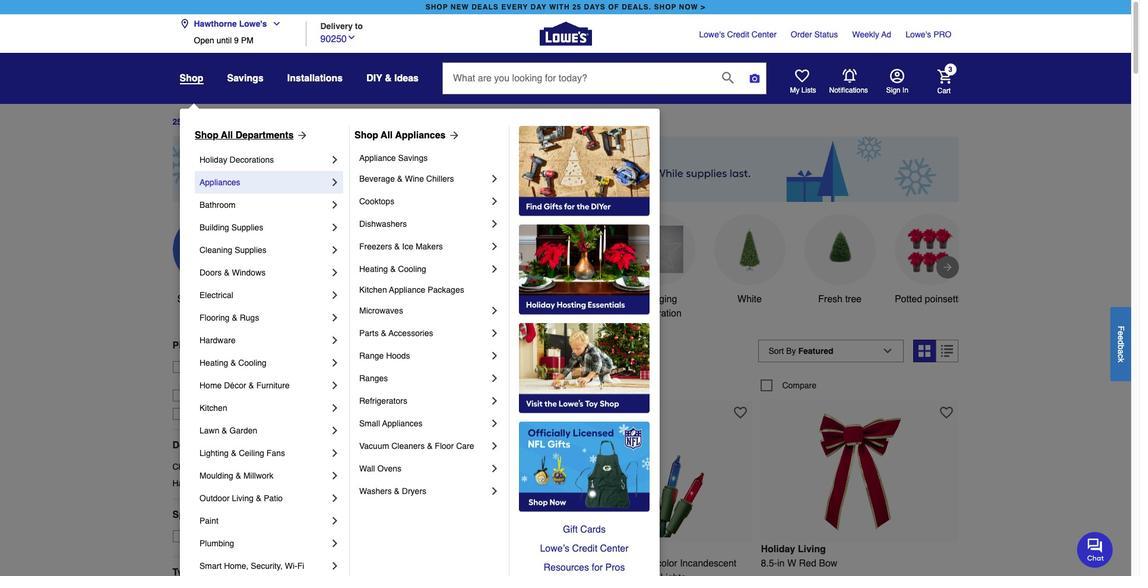 Task type: vqa. For each thing, say whether or not it's contained in the screenshot.
chevron right image associated with Electrical link
yes



Task type: describe. For each thing, give the bounding box(es) containing it.
appliance inside kitchen appliance packages link
[[389, 285, 425, 295]]

holiday for holiday living 100-count 20.62-ft multicolor incandescent plug-in christmas string lights
[[555, 544, 589, 554]]

chevron right image for lawn & garden
[[329, 425, 341, 436]]

90250 button
[[320, 31, 356, 46]]

& right parts
[[381, 328, 387, 338]]

beverage
[[359, 174, 395, 183]]

kitchen appliance packages
[[359, 285, 464, 295]]

credit for lowe's
[[572, 543, 597, 554]]

outdoor living & patio link
[[200, 487, 329, 510]]

0 vertical spatial deals
[[216, 117, 239, 127]]

hawthorne lowe's button
[[180, 12, 286, 36]]

1 horizontal spatial heating & cooling
[[359, 264, 426, 274]]

cooling for bottommost heating & cooling link
[[238, 358, 267, 368]]

appliance savings link
[[359, 148, 501, 167]]

holiday for holiday living 100-count 20.62-ft white incandescent plug- in christmas string lights
[[349, 544, 383, 554]]

chevron right image for the top heating & cooling link
[[489, 263, 501, 275]]

1 e from the top
[[1116, 331, 1126, 335]]

find gifts for the diyer. image
[[519, 126, 650, 216]]

& left rugs
[[232, 313, 237, 322]]

ranges
[[359, 374, 388, 383]]

living for holiday living
[[574, 294, 599, 305]]

shop for shop all deals
[[177, 294, 199, 305]]

1 vertical spatial appliances
[[200, 178, 240, 187]]

1 vertical spatial heating & cooling link
[[200, 352, 329, 374]]

1 vertical spatial departments
[[173, 440, 231, 451]]

deals inside button
[[215, 294, 239, 305]]

wall ovens link
[[359, 457, 489, 480]]

weekly
[[852, 30, 879, 39]]

0 horizontal spatial in
[[435, 346, 446, 362]]

flooring
[[200, 313, 230, 322]]

special
[[173, 509, 206, 520]]

christmas decorations link
[[173, 461, 330, 473]]

hawthorne lowe's & nearby stores button
[[190, 373, 319, 385]]

lights for white
[[432, 572, 458, 576]]

holiday living
[[540, 294, 599, 305]]

0 vertical spatial delivery
[[320, 21, 353, 31]]

weekly ad
[[852, 30, 891, 39]]

lights for multicolor
[[660, 572, 686, 576]]

0 vertical spatial heating & cooling link
[[359, 258, 489, 280]]

chevron right image for range hoods link at the left
[[489, 350, 501, 362]]

chillers
[[426, 174, 454, 183]]

parts & accessories link
[[359, 322, 489, 344]]

visit the lowe's toy shop. image
[[519, 323, 650, 413]]

chevron right image for lighting & ceiling fans link
[[329, 447, 341, 459]]

2 vertical spatial savings
[[462, 294, 496, 305]]

& left patio at bottom
[[256, 493, 261, 503]]

& inside button
[[261, 374, 266, 384]]

flooring & rugs link
[[200, 306, 329, 329]]

flooring & rugs
[[200, 313, 259, 322]]

decorations for holiday decorations
[[230, 155, 274, 164]]

smart home, security, wi-fi link
[[200, 555, 329, 576]]

lowe's down >
[[699, 30, 725, 39]]

range
[[359, 351, 384, 360]]

& left ice
[[394, 242, 400, 251]]

tree
[[845, 294, 862, 305]]

100- for 100-count 20.62-ft multicolor incandescent plug-in christmas string lights
[[555, 558, 574, 569]]

products
[[376, 346, 431, 362]]

décor
[[224, 381, 246, 390]]

chevron right image for cooktops link
[[489, 195, 501, 207]]

hanukkah decorations
[[173, 479, 257, 488]]

status
[[814, 30, 838, 39]]

smart
[[200, 561, 222, 571]]

chevron right image for beverage & wine chillers link
[[489, 173, 501, 185]]

compare for 1001813154 element
[[576, 380, 610, 390]]

delivery to
[[320, 21, 363, 31]]

fi
[[297, 561, 304, 571]]

today
[[259, 362, 281, 372]]

poinsettia
[[925, 294, 966, 305]]

wall
[[359, 464, 375, 473]]

c
[[1116, 354, 1126, 358]]

pros
[[605, 562, 625, 573]]

chevron right image for flooring & rugs link
[[329, 312, 341, 324]]

3 heart outline image from the left
[[940, 406, 953, 419]]

outdoor
[[200, 493, 230, 503]]

home,
[[224, 561, 249, 571]]

string for white
[[405, 572, 430, 576]]

all for departments
[[221, 130, 233, 141]]

led button
[[353, 214, 424, 306]]

chevron right image for "freezers & ice makers" link
[[489, 241, 501, 252]]

hawthorne for hawthorne lowe's
[[194, 19, 237, 29]]

potted poinsettia
[[895, 294, 966, 305]]

chevron right image for moulding & millwork
[[329, 470, 341, 482]]

cleaners
[[391, 441, 425, 451]]

& left millwork
[[236, 471, 241, 480]]

1001813120 element
[[349, 379, 404, 391]]

fresh tree button
[[804, 214, 876, 306]]

cooling for the top heating & cooling link
[[398, 264, 426, 274]]

0 horizontal spatial christmas
[[173, 462, 210, 471]]

now
[[679, 3, 698, 11]]

free store pickup today at:
[[190, 362, 293, 372]]

center for lowe's credit center
[[600, 543, 629, 554]]

smart home, security, wi-fi
[[200, 561, 304, 571]]

plug- for 100-count 20.62-ft white incandescent plug- in christmas string lights
[[517, 558, 539, 569]]

9
[[234, 36, 239, 45]]

chevron right image for bottommost heating & cooling link
[[329, 357, 341, 369]]

sign in
[[886, 86, 909, 94]]

20.62- for white
[[396, 558, 423, 569]]

lowe's up pm at the top
[[239, 19, 267, 29]]

hanukkah decorations link
[[173, 477, 330, 489]]

& down freezers & ice makers on the top left of the page
[[390, 264, 396, 274]]

lowe's down free store pickup today at:
[[233, 374, 258, 384]]

lowe's credit center
[[699, 30, 777, 39]]

fresh tree
[[818, 294, 862, 305]]

chat invite button image
[[1077, 531, 1113, 568]]

chevron right image for paint link
[[329, 515, 341, 527]]

microwaves
[[359, 306, 403, 315]]

of
[[608, 3, 619, 11]]

in inside holiday living 8.5-in w red bow
[[777, 558, 785, 569]]

compare for 1001813120 element in the left bottom of the page
[[370, 380, 404, 390]]

incandescent for multicolor
[[680, 558, 737, 569]]

wine
[[405, 174, 424, 183]]

gift cards link
[[519, 520, 650, 539]]

count for 100-count 20.62-ft white incandescent plug- in christmas string lights
[[368, 558, 393, 569]]

patio
[[264, 493, 283, 503]]

chevron down image
[[267, 19, 281, 29]]

shop for shop all departments
[[195, 130, 219, 141]]

parts & accessories
[[359, 328, 433, 338]]

& left the floor on the bottom left of page
[[427, 441, 433, 451]]

0 horizontal spatial 25
[[173, 117, 182, 127]]

millwork
[[243, 471, 273, 480]]

2 vertical spatial delivery
[[209, 409, 239, 419]]

fresh
[[818, 294, 843, 305]]

ovens
[[377, 464, 401, 473]]

hanging decoration button
[[624, 214, 695, 321]]

outdoor living & patio
[[200, 493, 283, 503]]

lawn & garden
[[200, 426, 257, 435]]

25 days of deals link
[[173, 117, 239, 127]]

compare for 5013254527 element
[[782, 380, 817, 390]]

heating for bottommost heating & cooling link
[[200, 358, 228, 368]]

chevron right image for "small appliances" link
[[489, 417, 501, 429]]

decorations for christmas decorations
[[212, 462, 257, 471]]

resources
[[544, 562, 589, 573]]

heating for the top heating & cooling link
[[359, 264, 388, 274]]

on sale
[[194, 531, 224, 541]]

cleaning
[[200, 245, 232, 255]]

2 e from the top
[[1116, 335, 1126, 340]]

string for multicolor
[[633, 572, 658, 576]]

plug- for 100-count 20.62-ft multicolor incandescent plug-in christmas string lights
[[555, 572, 577, 576]]

chevron right image for dishwashers link
[[489, 218, 501, 230]]

special offers
[[173, 509, 236, 520]]

lawn & garden link
[[200, 419, 329, 442]]

white inside holiday living 100-count 20.62-ft white incandescent plug- in christmas string lights
[[431, 558, 455, 569]]

installations button
[[287, 68, 343, 89]]

1 heart outline image from the left
[[528, 406, 541, 419]]

small appliances link
[[359, 412, 489, 435]]

freezers & ice makers link
[[359, 235, 489, 258]]

home décor & furniture link
[[200, 374, 329, 397]]

notifications
[[829, 86, 868, 94]]

living for holiday living 100-count 20.62-ft white incandescent plug- in christmas string lights
[[386, 544, 414, 554]]

pickup & delivery
[[173, 340, 253, 351]]

dishwashers link
[[359, 213, 489, 235]]

lists
[[802, 86, 816, 94]]

chevron right image for plumbing
[[329, 537, 341, 549]]

1 horizontal spatial departments
[[236, 130, 294, 141]]

ft for multicolor
[[629, 558, 634, 569]]

lowe's left the pro
[[906, 30, 931, 39]]

arrow right image
[[446, 129, 460, 141]]

1 vertical spatial delivery
[[216, 340, 253, 351]]

pro
[[934, 30, 952, 39]]

fast delivery
[[190, 409, 239, 419]]

kitchen appliance packages link
[[359, 280, 501, 299]]

chevron right image for cleaning supplies link in the left top of the page
[[329, 244, 341, 256]]

chevron right image for building supplies link
[[329, 222, 341, 233]]

dishwashers
[[359, 219, 407, 229]]

refrigerators
[[359, 396, 407, 406]]

all for appliances
[[381, 130, 393, 141]]

lighting & ceiling fans link
[[200, 442, 329, 464]]

1 vertical spatial savings button
[[443, 214, 515, 306]]

arrow right image inside shop all departments link
[[294, 129, 308, 141]]

order status link
[[791, 29, 838, 40]]

home
[[200, 381, 222, 390]]

supplies for building supplies
[[231, 223, 263, 232]]

holiday hosting essentials. image
[[519, 224, 650, 315]]



Task type: locate. For each thing, give the bounding box(es) containing it.
100- inside holiday living 100-count 20.62-ft white incandescent plug- in christmas string lights
[[349, 558, 368, 569]]

1 horizontal spatial incandescent
[[680, 558, 737, 569]]

beverage & wine chillers
[[359, 174, 454, 183]]

1 horizontal spatial plug-
[[555, 572, 577, 576]]

christmas decorations
[[173, 462, 257, 471]]

0 horizontal spatial pickup
[[173, 340, 204, 351]]

0 vertical spatial heating
[[359, 264, 388, 274]]

washers & dryers link
[[359, 480, 489, 502]]

2 heart outline image from the left
[[734, 406, 747, 419]]

shop up the appliance savings
[[355, 130, 378, 141]]

1 shop from the left
[[426, 3, 448, 11]]

& left wine
[[397, 174, 403, 183]]

credit up resources for pros link
[[572, 543, 597, 554]]

wall ovens
[[359, 464, 401, 473]]

christmas inside holiday living 100-count 20.62-ft multicolor incandescent plug-in christmas string lights
[[588, 572, 630, 576]]

holiday inside holiday living 8.5-in w red bow
[[761, 544, 795, 554]]

kitchen down home
[[200, 403, 227, 413]]

credit inside lowe's credit center link
[[727, 30, 749, 39]]

lowe's pro
[[906, 30, 952, 39]]

0 vertical spatial savings button
[[227, 68, 264, 89]]

all for deals
[[202, 294, 212, 305]]

sign in button
[[886, 69, 909, 95]]

0 horizontal spatial string
[[405, 572, 430, 576]]

appliance up microwaves link
[[389, 285, 425, 295]]

25 days of deals
[[173, 117, 239, 127]]

hawthorne up open until 9 pm
[[194, 19, 237, 29]]

center for lowe's credit center
[[752, 30, 777, 39]]

chevron right image for parts & accessories
[[489, 327, 501, 339]]

in inside holiday living 100-count 20.62-ft multicolor incandescent plug-in christmas string lights
[[577, 572, 585, 576]]

shop
[[180, 73, 203, 84], [177, 294, 199, 305]]

for
[[592, 562, 603, 573]]

1 horizontal spatial 25
[[572, 3, 582, 11]]

days
[[584, 3, 606, 11]]

holiday decorations
[[200, 155, 274, 164]]

chevron right image
[[489, 173, 501, 185], [489, 195, 501, 207], [329, 199, 341, 211], [489, 218, 501, 230], [329, 222, 341, 233], [489, 241, 501, 252], [329, 244, 341, 256], [489, 263, 501, 275], [329, 267, 341, 279], [329, 289, 341, 301], [329, 312, 341, 324], [489, 350, 501, 362], [329, 357, 341, 369], [489, 395, 501, 407], [489, 417, 501, 429], [329, 447, 341, 459], [489, 485, 501, 497], [329, 492, 341, 504], [329, 515, 341, 527], [329, 560, 341, 572]]

living for holiday living 8.5-in w red bow
[[798, 544, 826, 554]]

0 horizontal spatial heart outline image
[[528, 406, 541, 419]]

location image
[[180, 19, 189, 29]]

living for holiday living 100-count 20.62-ft multicolor incandescent plug-in christmas string lights
[[592, 544, 620, 554]]

chevron right image for home décor & furniture
[[329, 379, 341, 391]]

2 100- from the left
[[555, 558, 574, 569]]

compare inside 1001813120 element
[[370, 380, 404, 390]]

makers
[[416, 242, 443, 251]]

cooling up kitchen appliance packages
[[398, 264, 426, 274]]

0 horizontal spatial kitchen
[[200, 403, 227, 413]]

in left w
[[777, 558, 785, 569]]

care
[[456, 441, 474, 451]]

1 horizontal spatial shop
[[654, 3, 677, 11]]

delivery up free store pickup today at:
[[216, 340, 253, 351]]

lowe's home improvement notification center image
[[842, 69, 857, 83]]

1 horizontal spatial ft
[[629, 558, 634, 569]]

plumbing
[[200, 539, 234, 548]]

kitchen for kitchen appliance packages
[[359, 285, 387, 295]]

e up the b
[[1116, 335, 1126, 340]]

camera image
[[749, 72, 761, 84]]

1 vertical spatial supplies
[[235, 245, 267, 255]]

delivery up lawn & garden
[[209, 409, 239, 419]]

in down parts & accessories link
[[435, 346, 446, 362]]

decorations inside "link"
[[212, 479, 257, 488]]

chevron down image
[[347, 32, 356, 42]]

heart outline image
[[528, 406, 541, 419], [734, 406, 747, 419], [940, 406, 953, 419]]

bow
[[819, 558, 838, 569]]

credit up search icon
[[727, 30, 749, 39]]

0 horizontal spatial savings
[[227, 73, 264, 84]]

living inside holiday living 8.5-in w red bow
[[798, 544, 826, 554]]

2 20.62- from the left
[[602, 558, 629, 569]]

lowe's home improvement cart image
[[937, 69, 952, 83]]

paint link
[[200, 510, 329, 532]]

ft for white
[[423, 558, 428, 569]]

0 vertical spatial cooling
[[398, 264, 426, 274]]

decorations for hanukkah decorations
[[212, 479, 257, 488]]

1 horizontal spatial center
[[752, 30, 777, 39]]

1 horizontal spatial heating
[[359, 264, 388, 274]]

diy & ideas
[[367, 73, 419, 84]]

shop new deals every day with 25 days of deals. shop now >
[[426, 3, 706, 11]]

chevron right image for washers & dryers link
[[489, 485, 501, 497]]

1 horizontal spatial heating & cooling link
[[359, 258, 489, 280]]

0 vertical spatial pickup
[[173, 340, 204, 351]]

count for 100-count 20.62-ft multicolor incandescent plug-in christmas string lights
[[574, 558, 599, 569]]

0 horizontal spatial all
[[202, 294, 212, 305]]

arrow right image
[[294, 129, 308, 141], [942, 261, 953, 273]]

holiday for holiday decorations
[[200, 155, 227, 164]]

1 horizontal spatial 20.62-
[[602, 558, 629, 569]]

shop
[[195, 130, 219, 141], [355, 130, 378, 141]]

1 vertical spatial in
[[777, 558, 785, 569]]

100- right fi
[[349, 558, 368, 569]]

cooling up hawthorne lowe's & nearby stores button
[[238, 358, 267, 368]]

1 horizontal spatial cooling
[[398, 264, 426, 274]]

departments down lawn
[[173, 440, 231, 451]]

shop all appliances link
[[355, 128, 460, 143]]

lighting & ceiling fans
[[200, 448, 285, 458]]

0 horizontal spatial shop
[[426, 3, 448, 11]]

1 vertical spatial savings
[[398, 153, 428, 163]]

my lists link
[[790, 69, 816, 95]]

1 20.62- from the left
[[396, 558, 423, 569]]

1 vertical spatial hawthorne
[[190, 374, 231, 384]]

wi-
[[285, 561, 297, 571]]

None search field
[[442, 62, 767, 105]]

day
[[531, 3, 547, 11]]

pickup up free
[[173, 340, 204, 351]]

0 horizontal spatial lights
[[432, 572, 458, 576]]

& right doors
[[224, 268, 230, 277]]

5013254527 element
[[761, 379, 817, 391]]

1 vertical spatial heating
[[200, 358, 228, 368]]

& left ceiling
[[231, 448, 237, 458]]

shop all deals button
[[173, 214, 244, 306]]

f
[[1116, 326, 1126, 331]]

store
[[210, 362, 230, 372]]

1 incandescent from the left
[[458, 558, 514, 569]]

heating & cooling down freezers & ice makers on the top left of the page
[[359, 264, 426, 274]]

1 shop from the left
[[195, 130, 219, 141]]

in inside button
[[903, 86, 909, 94]]

25 left days
[[173, 117, 182, 127]]

2 vertical spatial appliances
[[382, 419, 423, 428]]

chevron right image for bathroom link on the left top
[[329, 199, 341, 211]]

0 horizontal spatial white
[[431, 558, 455, 569]]

holiday living 100-count 20.62-ft white incandescent plug- in christmas string lights
[[349, 544, 539, 576]]

2 lights from the left
[[660, 572, 686, 576]]

incandescent for white
[[458, 558, 514, 569]]

2 horizontal spatial heart outline image
[[940, 406, 953, 419]]

my lists
[[790, 86, 816, 94]]

windows
[[232, 268, 266, 277]]

25 inside shop new deals every day with 25 days of deals. shop now > link
[[572, 3, 582, 11]]

range hoods link
[[359, 344, 489, 367]]

all down the 25 days of deals link
[[221, 130, 233, 141]]

supplies up cleaning supplies
[[231, 223, 263, 232]]

all inside button
[[202, 294, 212, 305]]

0 horizontal spatial credit
[[572, 543, 597, 554]]

special offers button
[[173, 499, 330, 530]]

cleaning supplies link
[[200, 239, 329, 261]]

string inside holiday living 100-count 20.62-ft white incandescent plug- in christmas string lights
[[405, 572, 430, 576]]

3 compare from the left
[[782, 380, 817, 390]]

grid view image
[[919, 345, 931, 357]]

cart
[[937, 86, 951, 95]]

0 horizontal spatial 20.62-
[[396, 558, 423, 569]]

savings down pm at the top
[[227, 73, 264, 84]]

1 vertical spatial arrow right image
[[942, 261, 953, 273]]

kitchen for kitchen
[[200, 403, 227, 413]]

savings button right makers
[[443, 214, 515, 306]]

in inside holiday living 100-count 20.62-ft white incandescent plug- in christmas string lights
[[349, 572, 357, 576]]

shop left new
[[426, 3, 448, 11]]

paint
[[200, 516, 218, 526]]

pickup up hawthorne lowe's & nearby stores button
[[232, 362, 257, 372]]

living inside holiday living 100-count 20.62-ft white incandescent plug- in christmas string lights
[[386, 544, 414, 554]]

Search Query text field
[[443, 63, 713, 94]]

moulding & millwork link
[[200, 464, 329, 487]]

1 horizontal spatial savings button
[[443, 214, 515, 306]]

1 vertical spatial deals
[[215, 294, 239, 305]]

count inside holiday living 100-count 20.62-ft white incandescent plug- in christmas string lights
[[368, 558, 393, 569]]

shop for shop all appliances
[[355, 130, 378, 141]]

appliances link
[[200, 171, 329, 194]]

accessories
[[389, 328, 433, 338]]

100- down lowe's
[[555, 558, 574, 569]]

in for holiday living 100-count 20.62-ft white incandescent plug- in christmas string lights
[[349, 572, 357, 576]]

0 horizontal spatial compare
[[370, 380, 404, 390]]

1 horizontal spatial string
[[633, 572, 658, 576]]

shop down open
[[180, 73, 203, 84]]

& right décor
[[249, 381, 254, 390]]

e up d at bottom
[[1116, 331, 1126, 335]]

chevron right image for wall ovens
[[489, 463, 501, 474]]

credit for lowe's
[[727, 30, 749, 39]]

f e e d b a c k
[[1116, 326, 1126, 362]]

supplies up windows
[[235, 245, 267, 255]]

1 vertical spatial shop
[[177, 294, 199, 305]]

center up pros
[[600, 543, 629, 554]]

0 vertical spatial supplies
[[231, 223, 263, 232]]

1 vertical spatial kitchen
[[200, 403, 227, 413]]

chevron right image for refrigerators link
[[489, 395, 501, 407]]

lowe's home improvement account image
[[890, 69, 904, 83]]

all up flooring
[[202, 294, 212, 305]]

holiday living 100-count 20.62-ft multicolor incandescent plug-in christmas string lights
[[555, 544, 737, 576]]

1 compare from the left
[[370, 380, 404, 390]]

1 vertical spatial pickup
[[232, 362, 257, 372]]

1 horizontal spatial lights
[[660, 572, 686, 576]]

0 vertical spatial credit
[[727, 30, 749, 39]]

1 100- from the left
[[349, 558, 368, 569]]

kitchen link
[[200, 397, 329, 419]]

ft inside holiday living 100-count 20.62-ft white incandescent plug- in christmas string lights
[[423, 558, 428, 569]]

white inside "button"
[[738, 294, 762, 305]]

2 compare from the left
[[576, 380, 610, 390]]

chevron right image for hardware
[[329, 334, 341, 346]]

supplies for cleaning supplies
[[235, 245, 267, 255]]

plug- left resources
[[517, 558, 539, 569]]

chevron right image
[[329, 154, 341, 166], [329, 176, 341, 188], [489, 305, 501, 317], [489, 327, 501, 339], [329, 334, 341, 346], [489, 372, 501, 384], [329, 379, 341, 391], [329, 402, 341, 414], [329, 425, 341, 436], [489, 440, 501, 452], [489, 463, 501, 474], [329, 470, 341, 482], [329, 537, 341, 549]]

plug- inside holiday living 100-count 20.62-ft white incandescent plug- in christmas string lights
[[517, 558, 539, 569]]

dryers
[[402, 486, 426, 496]]

appliances up appliance savings link
[[395, 130, 446, 141]]

0 horizontal spatial shop
[[195, 130, 219, 141]]

appliance inside appliance savings link
[[359, 153, 396, 163]]

1 vertical spatial center
[[600, 543, 629, 554]]

holiday decorations link
[[200, 148, 329, 171]]

incandescent inside holiday living 100-count 20.62-ft white incandescent plug- in christmas string lights
[[458, 558, 514, 569]]

compare inside 1001813154 element
[[576, 380, 610, 390]]

electrical
[[200, 290, 233, 300]]

string inside holiday living 100-count 20.62-ft multicolor incandescent plug-in christmas string lights
[[633, 572, 658, 576]]

chevron right image for appliances
[[329, 176, 341, 188]]

shop all departments link
[[195, 128, 308, 143]]

1 horizontal spatial white
[[738, 294, 762, 305]]

delivery up 90250
[[320, 21, 353, 31]]

shop left the now
[[654, 3, 677, 11]]

departments up holiday decorations link
[[236, 130, 294, 141]]

diy
[[367, 73, 382, 84]]

2 shop from the left
[[654, 3, 677, 11]]

deals up flooring & rugs
[[215, 294, 239, 305]]

vacuum cleaners & floor care
[[359, 441, 474, 451]]

center left order
[[752, 30, 777, 39]]

microwaves link
[[359, 299, 489, 322]]

1 vertical spatial cooling
[[238, 358, 267, 368]]

resources for pros
[[544, 562, 625, 573]]

1 horizontal spatial count
[[574, 558, 599, 569]]

1 horizontal spatial in
[[577, 572, 585, 576]]

1 horizontal spatial shop
[[355, 130, 378, 141]]

a
[[1116, 349, 1126, 354]]

savings button down pm at the top
[[227, 68, 264, 89]]

2 ft from the left
[[629, 558, 634, 569]]

shop inside button
[[177, 294, 199, 305]]

0 horizontal spatial ft
[[423, 558, 428, 569]]

& down today
[[261, 374, 266, 384]]

decorations up 'outdoor living & patio'
[[212, 479, 257, 488]]

new
[[451, 3, 469, 11]]

appliances up 'bathroom'
[[200, 178, 240, 187]]

3
[[948, 66, 952, 74]]

days
[[184, 117, 204, 127]]

heating down freezers
[[359, 264, 388, 274]]

0 horizontal spatial count
[[368, 558, 393, 569]]

kitchen up the microwaves
[[359, 285, 387, 295]]

lowe's credit center link
[[519, 539, 650, 558]]

living inside holiday living 100-count 20.62-ft multicolor incandescent plug-in christmas string lights
[[592, 544, 620, 554]]

1 horizontal spatial in
[[777, 558, 785, 569]]

& up store
[[206, 340, 213, 351]]

lowe's home improvement logo image
[[540, 7, 592, 60]]

0 vertical spatial appliances
[[395, 130, 446, 141]]

heating & cooling up décor
[[200, 358, 267, 368]]

0 horizontal spatial cooling
[[238, 358, 267, 368]]

1 horizontal spatial kitchen
[[359, 285, 387, 295]]

appliance savings
[[359, 153, 428, 163]]

25 days of deals. shop new deals every day. while supplies last. image
[[173, 136, 959, 202]]

2 string from the left
[[633, 572, 658, 576]]

washers
[[359, 486, 392, 496]]

2 incandescent from the left
[[680, 558, 737, 569]]

chevron right image for kitchen
[[329, 402, 341, 414]]

hawthorne for hawthorne lowe's & nearby stores
[[190, 374, 231, 384]]

heating down the pickup & delivery
[[200, 358, 228, 368]]

lowe's home improvement lists image
[[795, 69, 809, 83]]

small
[[359, 419, 380, 428]]

1 vertical spatial plug-
[[555, 572, 577, 576]]

1 count from the left
[[368, 558, 393, 569]]

chevron right image for smart home, security, wi-fi link
[[329, 560, 341, 572]]

0 horizontal spatial incandescent
[[458, 558, 514, 569]]

shop left electrical
[[177, 294, 199, 305]]

chevron right image for electrical link
[[329, 289, 341, 301]]

& right lawn
[[222, 426, 227, 435]]

christmas
[[173, 462, 210, 471], [359, 572, 402, 576], [588, 572, 630, 576]]

sale
[[207, 531, 224, 541]]

1001813154 element
[[555, 379, 610, 391]]

building
[[200, 223, 229, 232]]

in for holiday living 100-count 20.62-ft multicolor incandescent plug-in christmas string lights
[[577, 572, 585, 576]]

shop all deals
[[177, 294, 239, 305]]

0 vertical spatial center
[[752, 30, 777, 39]]

hardware link
[[200, 329, 329, 352]]

hawthorne down store
[[190, 374, 231, 384]]

hardware
[[200, 336, 236, 345]]

living inside holiday living button
[[574, 294, 599, 305]]

white
[[738, 294, 762, 305], [431, 558, 455, 569]]

departments element
[[173, 439, 330, 451]]

holiday inside holiday living 100-count 20.62-ft multicolor incandescent plug-in christmas string lights
[[555, 544, 589, 554]]

savings up 198 products in holiday decorations
[[462, 294, 496, 305]]

shop for shop
[[180, 73, 203, 84]]

count inside holiday living 100-count 20.62-ft multicolor incandescent plug-in christmas string lights
[[574, 558, 599, 569]]

in
[[903, 86, 909, 94], [349, 572, 357, 576], [577, 572, 585, 576]]

1 vertical spatial 25
[[173, 117, 182, 127]]

arrow right image up holiday decorations link
[[294, 129, 308, 141]]

1 vertical spatial credit
[[572, 543, 597, 554]]

ft inside holiday living 100-count 20.62-ft multicolor incandescent plug-in christmas string lights
[[629, 558, 634, 569]]

0 vertical spatial white
[[738, 294, 762, 305]]

decorations down shop all departments link on the left top of the page
[[230, 155, 274, 164]]

0 vertical spatial shop
[[180, 73, 203, 84]]

credit inside lowe's credit center link
[[572, 543, 597, 554]]

& left dryers on the bottom left of the page
[[394, 486, 400, 496]]

0 horizontal spatial departments
[[173, 440, 231, 451]]

decorations down lighting & ceiling fans
[[212, 462, 257, 471]]

christmas inside holiday living 100-count 20.62-ft white incandescent plug- in christmas string lights
[[359, 572, 402, 576]]

1 vertical spatial heating & cooling
[[200, 358, 267, 368]]

1 lights from the left
[[432, 572, 458, 576]]

0 horizontal spatial 100-
[[349, 558, 368, 569]]

officially licensed n f l gifts. shop now. image
[[519, 422, 650, 512]]

holiday inside holiday living 100-count 20.62-ft white incandescent plug- in christmas string lights
[[349, 544, 383, 554]]

1 horizontal spatial 100-
[[555, 558, 574, 569]]

& right diy
[[385, 73, 392, 84]]

delivery
[[320, 21, 353, 31], [216, 340, 253, 351], [209, 409, 239, 419]]

1 horizontal spatial arrow right image
[[942, 261, 953, 273]]

0 horizontal spatial heating
[[200, 358, 228, 368]]

20.62- inside holiday living 100-count 20.62-ft white incandescent plug- in christmas string lights
[[396, 558, 423, 569]]

2 shop from the left
[[355, 130, 378, 141]]

1 string from the left
[[405, 572, 430, 576]]

0 vertical spatial hawthorne
[[194, 19, 237, 29]]

shop down the 25 days of deals link
[[195, 130, 219, 141]]

plug- inside holiday living 100-count 20.62-ft multicolor incandescent plug-in christmas string lights
[[555, 572, 577, 576]]

deals right of
[[216, 117, 239, 127]]

0 vertical spatial arrow right image
[[294, 129, 308, 141]]

1 ft from the left
[[423, 558, 428, 569]]

arrow right image up poinsettia
[[942, 261, 953, 273]]

compare inside 5013254527 element
[[782, 380, 817, 390]]

living
[[574, 294, 599, 305], [232, 493, 254, 503], [386, 544, 414, 554], [592, 544, 620, 554], [798, 544, 826, 554]]

chevron right image for vacuum cleaners & floor care
[[489, 440, 501, 452]]

1 vertical spatial white
[[431, 558, 455, 569]]

holiday inside button
[[540, 294, 571, 305]]

2 horizontal spatial all
[[381, 130, 393, 141]]

0 vertical spatial plug-
[[517, 558, 539, 569]]

holiday for holiday living
[[540, 294, 571, 305]]

appliance up beverage
[[359, 153, 396, 163]]

1 horizontal spatial all
[[221, 130, 233, 141]]

chevron right image for microwaves
[[489, 305, 501, 317]]

20.62- for multicolor
[[602, 558, 629, 569]]

1 horizontal spatial heart outline image
[[734, 406, 747, 419]]

0 vertical spatial savings
[[227, 73, 264, 84]]

appliances up cleaners
[[382, 419, 423, 428]]

2 horizontal spatial compare
[[782, 380, 817, 390]]

ad
[[881, 30, 891, 39]]

0 vertical spatial departments
[[236, 130, 294, 141]]

all up the appliance savings
[[381, 130, 393, 141]]

every
[[501, 3, 528, 11]]

20.62- inside holiday living 100-count 20.62-ft multicolor incandescent plug-in christmas string lights
[[602, 558, 629, 569]]

0 horizontal spatial center
[[600, 543, 629, 554]]

chevron right image for holiday decorations
[[329, 154, 341, 166]]

2 count from the left
[[574, 558, 599, 569]]

lights inside holiday living 100-count 20.62-ft multicolor incandescent plug-in christmas string lights
[[660, 572, 686, 576]]

savings up wine
[[398, 153, 428, 163]]

100- inside holiday living 100-count 20.62-ft multicolor incandescent plug-in christmas string lights
[[555, 558, 574, 569]]

living inside "outdoor living & patio" link
[[232, 493, 254, 503]]

25 right "with"
[[572, 3, 582, 11]]

list view image
[[942, 345, 953, 357]]

deals
[[472, 3, 499, 11]]

& inside button
[[385, 73, 392, 84]]

1 horizontal spatial christmas
[[359, 572, 402, 576]]

0 vertical spatial appliance
[[359, 153, 396, 163]]

0 horizontal spatial heating & cooling
[[200, 358, 267, 368]]

packages
[[428, 285, 464, 295]]

0 horizontal spatial plug-
[[517, 558, 539, 569]]

living for outdoor living & patio
[[232, 493, 254, 503]]

christmas for holiday living 100-count 20.62-ft multicolor incandescent plug-in christmas string lights
[[588, 572, 630, 576]]

decorations up 1001813154 element
[[506, 346, 588, 362]]

hawthorne lowe's
[[194, 19, 267, 29]]

holiday
[[200, 155, 227, 164], [540, 294, 571, 305], [450, 346, 502, 362], [349, 544, 383, 554], [555, 544, 589, 554], [761, 544, 795, 554]]

holiday for holiday living 8.5-in w red bow
[[761, 544, 795, 554]]

christmas for holiday living 100-count 20.62-ft white incandescent plug- in christmas string lights
[[359, 572, 402, 576]]

security,
[[251, 561, 283, 571]]

in
[[435, 346, 446, 362], [777, 558, 785, 569]]

doors
[[200, 268, 222, 277]]

chevron right image for the doors & windows link
[[329, 267, 341, 279]]

chevron right image for ranges
[[489, 372, 501, 384]]

0 vertical spatial heating & cooling
[[359, 264, 426, 274]]

freezers & ice makers
[[359, 242, 443, 251]]

rugs
[[240, 313, 259, 322]]

lights inside holiday living 100-count 20.62-ft white incandescent plug- in christmas string lights
[[432, 572, 458, 576]]

small appliances
[[359, 419, 423, 428]]

0 horizontal spatial heating & cooling link
[[200, 352, 329, 374]]

lowe's pro link
[[906, 29, 952, 40]]

incandescent inside holiday living 100-count 20.62-ft multicolor incandescent plug-in christmas string lights
[[680, 558, 737, 569]]

open until 9 pm
[[194, 36, 254, 45]]

chevron right image for "outdoor living & patio" link
[[329, 492, 341, 504]]

0 horizontal spatial in
[[349, 572, 357, 576]]

1 horizontal spatial credit
[[727, 30, 749, 39]]

search image
[[722, 72, 734, 83]]

& right store
[[230, 358, 236, 368]]

ceiling
[[239, 448, 264, 458]]

plug- down lowe's
[[555, 572, 577, 576]]

100- for 100-count 20.62-ft white incandescent plug- in christmas string lights
[[349, 558, 368, 569]]



